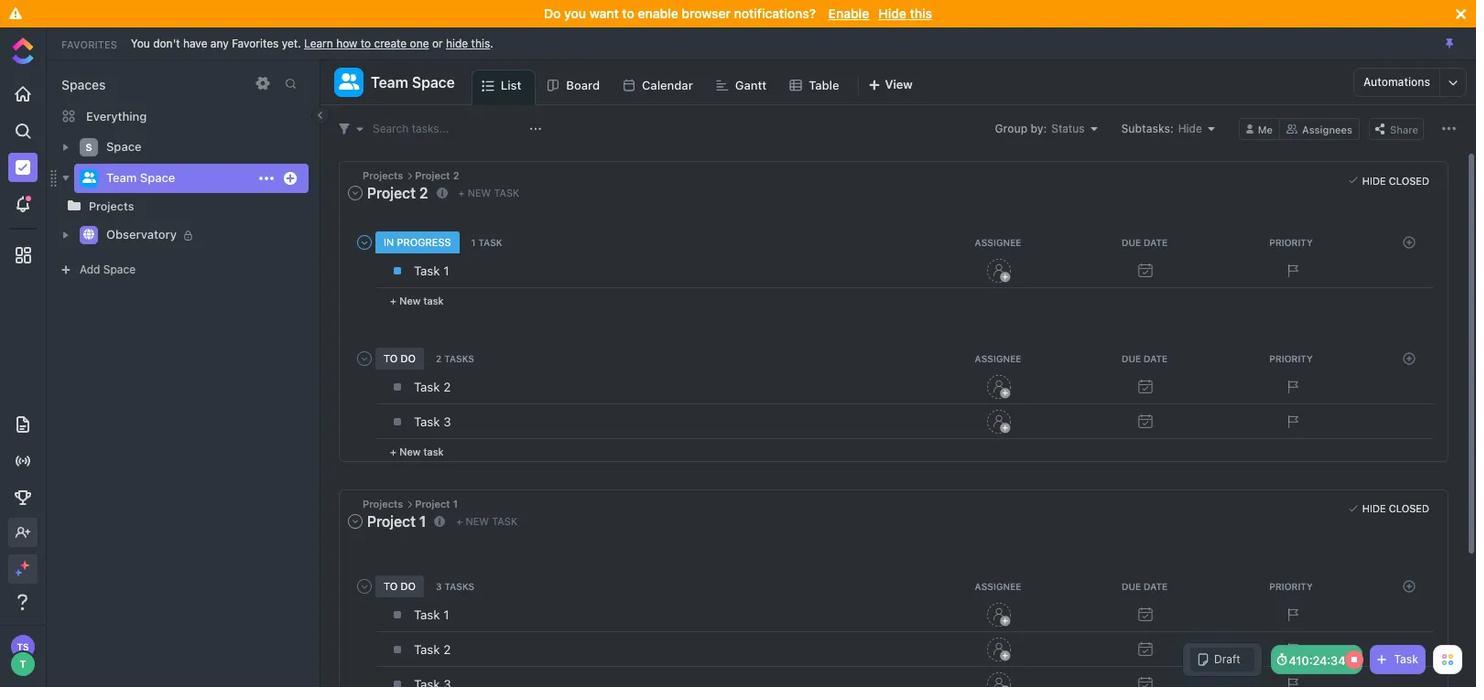 Task type: vqa. For each thing, say whether or not it's contained in the screenshot.
Task Template "element"
no



Task type: locate. For each thing, give the bounding box(es) containing it.
to right how
[[361, 36, 371, 50]]

project 2 button
[[346, 180, 433, 206]]

2 set priority image from the top
[[1279, 636, 1306, 664]]

task up task 3
[[414, 380, 440, 395]]

favorites
[[232, 36, 279, 50], [61, 38, 117, 50]]

space down or
[[412, 74, 455, 91]]

list link
[[501, 71, 529, 104]]

3 due date button from the top
[[1074, 581, 1220, 592]]

0 vertical spatial due date
[[1122, 237, 1168, 248]]

2 down tasks...
[[419, 185, 428, 201]]

tasks...
[[412, 121, 449, 135]]

set priority image
[[1279, 374, 1306, 401], [1279, 636, 1306, 664], [1279, 671, 1306, 688]]

hide closed
[[1363, 175, 1430, 186], [1363, 503, 1430, 515]]

due for 3 tasks
[[1122, 581, 1142, 592]]

task 1 link
[[409, 255, 922, 287]]

you don't have any favorites yet. learn how to create one or hide this .
[[131, 36, 494, 50]]

0 horizontal spatial this
[[471, 36, 490, 50]]

user group image down how
[[339, 73, 359, 90]]

to right "want"
[[622, 5, 635, 21]]

1 priority from the top
[[1270, 237, 1313, 248]]

‎task inside "link"
[[414, 608, 440, 622]]

1 vertical spatial priority
[[1270, 353, 1313, 364]]

0 horizontal spatial 3
[[436, 581, 442, 592]]

1 inside dropdown button
[[419, 513, 426, 530]]

team down create
[[371, 74, 408, 91]]

1 horizontal spatial team space
[[371, 74, 455, 91]]

0 vertical spatial team space
[[371, 74, 455, 91]]

me button
[[1239, 118, 1281, 140]]

3
[[444, 415, 451, 429], [436, 581, 442, 592]]

0 vertical spatial projects
[[363, 169, 406, 181]]

2 set priority image from the top
[[1279, 408, 1306, 436]]

3 assignee button from the top
[[927, 581, 1074, 592]]

project 2 down tasks...
[[415, 169, 459, 181]]

2 hide closed from the top
[[1363, 503, 1430, 515]]

0 vertical spatial priority button
[[1220, 237, 1367, 248]]

3 down 'task 2'
[[444, 415, 451, 429]]

1 vertical spatial team
[[106, 171, 137, 185]]

team inside button
[[371, 74, 408, 91]]

2 closed from the top
[[1389, 503, 1430, 515]]

favorites right any
[[232, 36, 279, 50]]

0 vertical spatial set priority image
[[1279, 257, 1306, 285]]

1 vertical spatial closed
[[1389, 503, 1430, 515]]

3 assignee from the top
[[975, 581, 1022, 592]]

1 inside "link"
[[444, 608, 449, 622]]

projects
[[363, 169, 406, 181], [89, 199, 134, 213], [363, 498, 406, 510]]

status
[[1052, 121, 1085, 135]]

0 vertical spatial project 1
[[415, 498, 458, 510]]

new down task 1 on the left top of page
[[400, 295, 421, 307]]

1 vertical spatial due date button
[[1074, 353, 1220, 364]]

1 assignee from the top
[[975, 237, 1022, 248]]

2 set priority element from the top
[[1279, 374, 1306, 401]]

1 vertical spatial tasks
[[445, 581, 475, 592]]

assignee button for 3 tasks
[[927, 581, 1074, 592]]

2 vertical spatial assignee button
[[927, 581, 1074, 592]]

1 closed from the top
[[1389, 175, 1430, 186]]

gantt
[[735, 77, 767, 92]]

1 due from the top
[[1122, 237, 1142, 248]]

project 2
[[415, 169, 459, 181], [367, 185, 428, 201]]

2 vertical spatial due
[[1122, 581, 1142, 592]]

user group image up globe icon
[[82, 173, 96, 184]]

you
[[564, 5, 586, 21]]

3 set priority element from the top
[[1279, 408, 1306, 436]]

0 vertical spatial dropdown menu image
[[256, 76, 270, 91]]

space
[[412, 74, 455, 91], [106, 139, 142, 154], [140, 171, 175, 185], [103, 263, 136, 277]]

3 due from the top
[[1122, 581, 1142, 592]]

this
[[910, 5, 933, 21], [471, 36, 490, 50]]

2 vertical spatial priority
[[1270, 581, 1313, 592]]

0 vertical spatial hide closed
[[1363, 175, 1430, 186]]

closed
[[1389, 175, 1430, 186], [1389, 503, 1430, 515]]

0 vertical spatial 3
[[444, 415, 451, 429]]

project 1 inside dropdown button
[[367, 513, 426, 530]]

3 due date from the top
[[1122, 581, 1168, 592]]

task 1
[[414, 264, 449, 278]]

2 down 2 tasks
[[444, 380, 451, 395]]

tasks up ‎task 1
[[445, 581, 475, 592]]

2 vertical spatial priority button
[[1220, 581, 1367, 592]]

set priority element
[[1279, 257, 1306, 285], [1279, 374, 1306, 401], [1279, 408, 1306, 436], [1279, 601, 1306, 629], [1279, 636, 1306, 664], [1279, 671, 1306, 688]]

0 horizontal spatial user group image
[[82, 173, 96, 184]]

1 horizontal spatial team
[[371, 74, 408, 91]]

0 horizontal spatial dropdown menu image
[[256, 76, 270, 91]]

closed for project 2
[[1389, 175, 1430, 186]]

2 hide closed button from the top
[[1345, 500, 1435, 518]]

3 date from the top
[[1144, 581, 1168, 592]]

1 vertical spatial due
[[1122, 353, 1142, 364]]

view settings element
[[1438, 117, 1461, 140]]

do
[[544, 5, 561, 21]]

task down 'task 2'
[[414, 415, 440, 429]]

due
[[1122, 237, 1142, 248], [1122, 353, 1142, 364], [1122, 581, 1142, 592]]

tasks
[[444, 353, 474, 364], [445, 581, 475, 592]]

4 set priority element from the top
[[1279, 601, 1306, 629]]

this right hide
[[471, 36, 490, 50]]

‎task up ‎task 2
[[414, 608, 440, 622]]

0 vertical spatial assignee button
[[927, 237, 1074, 248]]

hide closed button for project 2
[[1345, 171, 1435, 190]]

1 set priority element from the top
[[1279, 257, 1306, 285]]

1 hide closed button from the top
[[1345, 171, 1435, 190]]

observatory
[[106, 227, 177, 242]]

date for 3 tasks
[[1144, 581, 1168, 592]]

task 3 link
[[409, 407, 922, 438]]

projects for project 2
[[363, 169, 406, 181]]

space inside button
[[412, 74, 455, 91]]

1 horizontal spatial to
[[622, 5, 635, 21]]

everything
[[86, 109, 147, 123]]

view button
[[860, 70, 921, 105]]

assignee button
[[927, 237, 1074, 248], [927, 353, 1074, 364], [927, 581, 1074, 592]]

0 vertical spatial priority
[[1270, 237, 1313, 248]]

‎task 1
[[414, 608, 449, 622]]

1 vertical spatial assignee button
[[927, 353, 1074, 364]]

0 vertical spatial due
[[1122, 237, 1142, 248]]

2 vertical spatial set priority image
[[1279, 671, 1306, 688]]

priority button
[[1220, 237, 1367, 248], [1220, 353, 1367, 364], [1220, 581, 1367, 592]]

+ new task up "3 tasks" dropdown button
[[456, 516, 518, 528]]

due date button for 3 tasks
[[1074, 581, 1220, 592]]

0 horizontal spatial to
[[361, 36, 371, 50]]

due date button for 2 tasks
[[1074, 353, 1220, 364]]

due for 2 tasks
[[1122, 353, 1142, 364]]

1 vertical spatial project 1
[[367, 513, 426, 530]]

2 vertical spatial date
[[1144, 581, 1168, 592]]

0 vertical spatial project 2
[[415, 169, 459, 181]]

team space up 'observatory' at the top
[[106, 171, 175, 185]]

2
[[453, 169, 459, 181], [419, 185, 428, 201], [436, 353, 442, 364], [444, 380, 451, 395], [444, 643, 451, 657]]

team space
[[371, 74, 455, 91], [106, 171, 175, 185]]

0 vertical spatial closed
[[1389, 175, 1430, 186]]

1 horizontal spatial user group image
[[339, 73, 359, 90]]

hide
[[446, 36, 468, 50]]

board link
[[566, 70, 607, 104]]

add
[[80, 263, 100, 277]]

2 vertical spatial projects
[[363, 498, 406, 510]]

2 priority from the top
[[1270, 353, 1313, 364]]

3 up ‎task 1
[[436, 581, 442, 592]]

3 priority button from the top
[[1220, 581, 1367, 592]]

1 ‎task from the top
[[414, 608, 440, 622]]

list info image
[[437, 188, 448, 199], [435, 516, 446, 527]]

priority button for 3 tasks
[[1220, 581, 1367, 592]]

2 assignee from the top
[[975, 353, 1022, 364]]

2 date from the top
[[1144, 353, 1168, 364]]

0 horizontal spatial team space
[[106, 171, 175, 185]]

hide closed button
[[1345, 171, 1435, 190], [1345, 500, 1435, 518]]

space down space link
[[140, 171, 175, 185]]

+
[[458, 187, 465, 199], [390, 295, 397, 307], [390, 446, 397, 458], [456, 516, 463, 528]]

1 horizontal spatial dropdown menu image
[[286, 174, 295, 183]]

1 vertical spatial date
[[1144, 353, 1168, 364]]

date
[[1144, 237, 1168, 248], [1144, 353, 1168, 364], [1144, 581, 1168, 592]]

+ new task down task 1 on the left top of page
[[390, 295, 444, 307]]

0 horizontal spatial team
[[106, 171, 137, 185]]

1 horizontal spatial this
[[910, 5, 933, 21]]

‎task down ‎task 1
[[414, 643, 440, 657]]

0 vertical spatial this
[[910, 5, 933, 21]]

task 2 link
[[409, 372, 922, 403]]

+ new task
[[458, 187, 520, 199], [390, 295, 444, 307], [390, 446, 444, 458], [456, 516, 518, 528]]

2 vertical spatial assignee
[[975, 581, 1022, 592]]

gantt link
[[735, 70, 774, 104]]

projects link
[[28, 196, 297, 216], [89, 199, 297, 213]]

1 vertical spatial list info image
[[435, 516, 446, 527]]

‎task 1 link
[[409, 600, 922, 631]]

1 vertical spatial assignee
[[975, 353, 1022, 364]]

2 priority button from the top
[[1220, 353, 1367, 364]]

0 vertical spatial tasks
[[444, 353, 474, 364]]

assignees
[[1303, 123, 1353, 135]]

due date
[[1122, 237, 1168, 248], [1122, 353, 1168, 364], [1122, 581, 1168, 592]]

new up '1 task'
[[468, 187, 491, 199]]

‎task
[[414, 608, 440, 622], [414, 643, 440, 657]]

0 vertical spatial due date button
[[1074, 237, 1220, 248]]

1 vertical spatial due date
[[1122, 353, 1168, 364]]

1 vertical spatial hide closed
[[1363, 503, 1430, 515]]

0 vertical spatial assignee
[[975, 237, 1022, 248]]

tasks up 'task 2'
[[444, 353, 474, 364]]

group
[[995, 121, 1028, 135]]

3 priority from the top
[[1270, 581, 1313, 592]]

0 vertical spatial hide closed button
[[1345, 171, 1435, 190]]

2 assignee button from the top
[[927, 353, 1074, 364]]

1 vertical spatial priority button
[[1220, 353, 1367, 364]]

2 due date from the top
[[1122, 353, 1168, 364]]

hide
[[879, 5, 907, 21], [1179, 121, 1203, 135], [1363, 175, 1387, 186], [1363, 503, 1387, 515]]

group by: status
[[995, 121, 1085, 135]]

2 vertical spatial set priority image
[[1279, 601, 1306, 629]]

1 vertical spatial this
[[471, 36, 490, 50]]

1 vertical spatial to
[[361, 36, 371, 50]]

space link
[[106, 133, 297, 162]]

notifications?
[[734, 5, 816, 21]]

browser
[[682, 5, 731, 21]]

1 assignee button from the top
[[927, 237, 1074, 248]]

list info image right project 2 dropdown button
[[437, 188, 448, 199]]

1 vertical spatial project 2
[[367, 185, 428, 201]]

team
[[371, 74, 408, 91], [106, 171, 137, 185]]

2 tasks
[[436, 353, 474, 364]]

2 vertical spatial due date
[[1122, 581, 1168, 592]]

team space down the one
[[371, 74, 455, 91]]

0 vertical spatial set priority image
[[1279, 374, 1306, 401]]

by:
[[1031, 121, 1047, 135]]

2 due date button from the top
[[1074, 353, 1220, 364]]

priority
[[1270, 237, 1313, 248], [1270, 353, 1313, 364], [1270, 581, 1313, 592]]

0 vertical spatial to
[[622, 5, 635, 21]]

0 vertical spatial team
[[371, 74, 408, 91]]

set priority image for ‎task 1
[[1279, 601, 1306, 629]]

new
[[468, 187, 491, 199], [400, 295, 421, 307], [400, 446, 421, 458], [466, 516, 489, 528]]

2 vertical spatial due date button
[[1074, 581, 1220, 592]]

task for task 1
[[414, 264, 440, 278]]

subtasks: hide
[[1122, 121, 1203, 135]]

any
[[211, 36, 229, 50]]

list info image right project 1 dropdown button
[[435, 516, 446, 527]]

project
[[415, 169, 450, 181], [367, 185, 416, 201], [415, 498, 450, 510], [367, 513, 416, 530]]

automations button
[[1355, 69, 1440, 96]]

have
[[183, 36, 207, 50]]

dropdown menu image
[[256, 76, 270, 91], [286, 174, 295, 183]]

1 vertical spatial set priority image
[[1279, 636, 1306, 664]]

1 vertical spatial 3
[[436, 581, 442, 592]]

0 vertical spatial date
[[1144, 237, 1168, 248]]

task
[[414, 264, 440, 278], [414, 380, 440, 395], [414, 415, 440, 429], [1395, 653, 1419, 667]]

this right 'enable'
[[910, 5, 933, 21]]

1 vertical spatial team space
[[106, 171, 175, 185]]

due date button
[[1074, 237, 1220, 248], [1074, 353, 1220, 364], [1074, 581, 1220, 592]]

5 set priority element from the top
[[1279, 636, 1306, 664]]

6 set priority element from the top
[[1279, 671, 1306, 688]]

1 set priority image from the top
[[1279, 257, 1306, 285]]

2 tasks from the top
[[445, 581, 475, 592]]

ts
[[17, 642, 29, 653]]

team up 'observatory' at the top
[[106, 171, 137, 185]]

ts t
[[17, 642, 29, 671]]

assignee for 3 tasks
[[975, 581, 1022, 592]]

task right 410:24:35
[[1395, 653, 1419, 667]]

team space inside button
[[371, 74, 455, 91]]

2 due from the top
[[1122, 353, 1142, 364]]

favorites up spaces
[[61, 38, 117, 50]]

task down project 2 dropdown button
[[414, 264, 440, 278]]

2 tasks button
[[433, 353, 481, 364]]

user group image
[[339, 73, 359, 90], [82, 173, 96, 184]]

1 task button
[[469, 237, 509, 248]]

3 set priority image from the top
[[1279, 671, 1306, 688]]

3 set priority image from the top
[[1279, 601, 1306, 629]]

to
[[622, 5, 635, 21], [361, 36, 371, 50]]

1 tasks from the top
[[444, 353, 474, 364]]

1 horizontal spatial 3
[[444, 415, 451, 429]]

team space for team space button
[[371, 74, 455, 91]]

1 due date from the top
[[1122, 237, 1168, 248]]

project 2 down the search
[[367, 185, 428, 201]]

hide closed for project 1
[[1363, 503, 1430, 515]]

1 hide closed from the top
[[1363, 175, 1430, 186]]

space right add
[[103, 263, 136, 277]]

0 vertical spatial list info image
[[437, 188, 448, 199]]

project inside dropdown button
[[367, 513, 416, 530]]

1 priority button from the top
[[1220, 237, 1367, 248]]

1 vertical spatial ‎task
[[414, 643, 440, 657]]

set priority image
[[1279, 257, 1306, 285], [1279, 408, 1306, 436], [1279, 601, 1306, 629]]

learn how to create one link
[[304, 36, 429, 50]]

set priority image for task 1
[[1279, 257, 1306, 285]]

0 vertical spatial ‎task
[[414, 608, 440, 622]]

1 due date button from the top
[[1074, 237, 1220, 248]]

calendar link
[[642, 70, 701, 104]]

task
[[494, 187, 520, 199], [478, 237, 503, 248], [424, 295, 444, 307], [424, 446, 444, 458], [492, 516, 518, 528]]

1 date from the top
[[1144, 237, 1168, 248]]

1 vertical spatial set priority image
[[1279, 408, 1306, 436]]

2 ‎task from the top
[[414, 643, 440, 657]]

everything link
[[47, 102, 320, 131]]

1 vertical spatial hide closed button
[[1345, 500, 1435, 518]]



Task type: describe. For each thing, give the bounding box(es) containing it.
hide this link
[[446, 36, 490, 50]]

automations
[[1364, 75, 1431, 89]]

share button
[[1370, 118, 1425, 140]]

1 vertical spatial projects
[[89, 199, 134, 213]]

task for task 3
[[414, 415, 440, 429]]

assignee button for 2 tasks
[[927, 353, 1074, 364]]

team space button
[[364, 62, 455, 103]]

task 3
[[414, 415, 451, 429]]

tasks for 3 tasks
[[445, 581, 475, 592]]

.
[[490, 36, 494, 50]]

calendar
[[642, 77, 693, 92]]

tasks for 2 tasks
[[444, 353, 474, 364]]

assignee for 2 tasks
[[975, 353, 1022, 364]]

assignees button
[[1281, 118, 1360, 140]]

1 task
[[471, 237, 503, 248]]

‎task for ‎task 1
[[414, 608, 440, 622]]

enable
[[829, 5, 870, 21]]

me
[[1258, 123, 1273, 135]]

view
[[885, 77, 913, 92]]

due for 1 task
[[1122, 237, 1142, 248]]

enable
[[638, 5, 679, 21]]

due date for 2 tasks
[[1122, 353, 1168, 364]]

task 2
[[414, 380, 451, 395]]

due date button for 1 task
[[1074, 237, 1220, 248]]

table
[[809, 77, 840, 92]]

globe image
[[83, 229, 94, 240]]

table link
[[809, 70, 847, 104]]

task for task 2
[[414, 380, 440, 395]]

you
[[131, 36, 150, 50]]

search
[[373, 121, 409, 135]]

hide closed for project 2
[[1363, 175, 1430, 186]]

list
[[501, 78, 522, 93]]

list info image for 2
[[437, 188, 448, 199]]

assignee button for 1 task
[[927, 237, 1074, 248]]

search tasks...
[[373, 121, 449, 135]]

observatory link
[[106, 221, 297, 250]]

+ new task down task 3
[[390, 446, 444, 458]]

team for team space button
[[371, 74, 408, 91]]

add space
[[80, 263, 136, 277]]

subtasks:
[[1122, 121, 1174, 135]]

do you want to enable browser notifications? enable hide this
[[544, 5, 933, 21]]

priority for 1 task
[[1270, 237, 1313, 248]]

how
[[336, 36, 358, 50]]

1 set priority image from the top
[[1279, 374, 1306, 401]]

Search tasks... text field
[[373, 116, 525, 142]]

priority button for 1 task
[[1220, 237, 1367, 248]]

space down everything
[[106, 139, 142, 154]]

1 vertical spatial dropdown menu image
[[286, 174, 295, 183]]

assignee for 1 task
[[975, 237, 1022, 248]]

team for team space link on the left top
[[106, 171, 137, 185]]

3 tasks button
[[433, 581, 481, 592]]

hide closed button for project 1
[[1345, 500, 1435, 518]]

priority for 3 tasks
[[1270, 581, 1313, 592]]

yet.
[[282, 36, 301, 50]]

closed for project 1
[[1389, 503, 1430, 515]]

or
[[432, 36, 443, 50]]

0 vertical spatial user group image
[[339, 73, 359, 90]]

don't
[[153, 36, 180, 50]]

2 inside dropdown button
[[419, 185, 428, 201]]

410:24:35
[[1289, 654, 1346, 669]]

view settings image
[[1443, 122, 1457, 136]]

want
[[590, 5, 619, 21]]

priority button for 2 tasks
[[1220, 353, 1367, 364]]

learn
[[304, 36, 333, 50]]

one
[[410, 36, 429, 50]]

project 2 inside project 2 dropdown button
[[367, 185, 428, 201]]

priority for 2 tasks
[[1270, 353, 1313, 364]]

create
[[374, 36, 407, 50]]

1 vertical spatial user group image
[[82, 173, 96, 184]]

projects for project 1
[[363, 498, 406, 510]]

‎task 2
[[414, 643, 451, 657]]

‎task 2 link
[[409, 634, 922, 666]]

3 tasks
[[436, 581, 475, 592]]

spaces link
[[47, 77, 106, 93]]

2 down 'search tasks...' text box
[[453, 169, 459, 181]]

2 down ‎task 1
[[444, 643, 451, 657]]

team space link
[[106, 164, 256, 193]]

date for 1 task
[[1144, 237, 1168, 248]]

+ new task up the 1 task dropdown button
[[458, 187, 520, 199]]

list info image for 1
[[435, 516, 446, 527]]

t
[[20, 659, 26, 671]]

0 horizontal spatial favorites
[[61, 38, 117, 50]]

due date for 3 tasks
[[1122, 581, 1168, 592]]

sparkle svg 1 image
[[20, 562, 29, 571]]

date for 2 tasks
[[1144, 353, 1168, 364]]

new down task 3
[[400, 446, 421, 458]]

share
[[1391, 123, 1419, 135]]

project 1 button
[[346, 509, 431, 535]]

sparkle svg 2 image
[[15, 570, 22, 577]]

due date for 1 task
[[1122, 237, 1168, 248]]

board
[[566, 77, 600, 92]]

project inside dropdown button
[[367, 185, 416, 201]]

‎task for ‎task 2
[[414, 643, 440, 657]]

1 horizontal spatial favorites
[[232, 36, 279, 50]]

spaces
[[61, 77, 106, 93]]

new up "3 tasks" dropdown button
[[466, 516, 489, 528]]

team space for team space link on the left top
[[106, 171, 175, 185]]

2 up 'task 2'
[[436, 353, 442, 364]]



